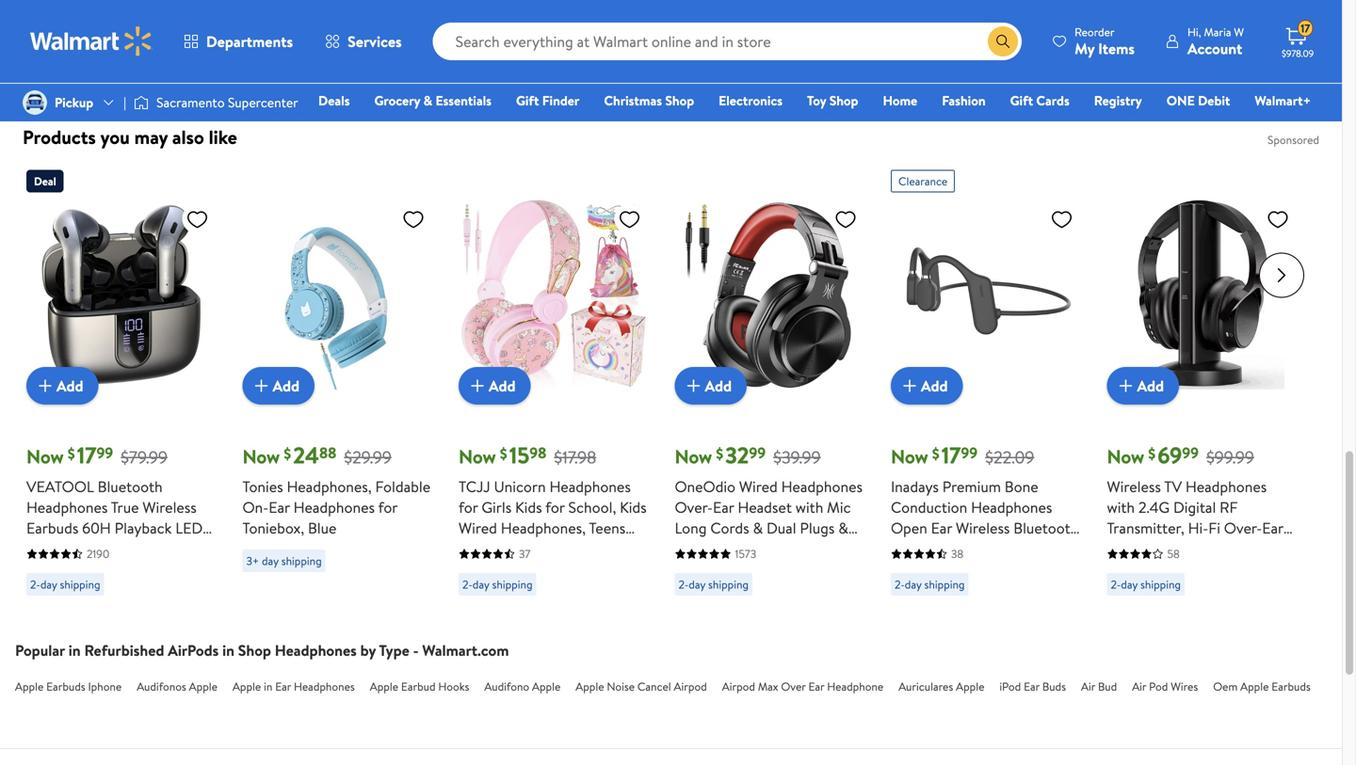 Task type: vqa. For each thing, say whether or not it's contained in the screenshot.
oneodio
yes



Task type: locate. For each thing, give the bounding box(es) containing it.
product group containing 15
[[459, 163, 648, 663]]

3 99 from the left
[[961, 443, 978, 463]]

1 vertical spatial headset
[[1167, 539, 1221, 559]]

0 horizontal spatial headphones,
[[287, 477, 372, 497]]

2 now from the left
[[242, 444, 280, 470]]

oem apple earbuds link
[[1213, 679, 1311, 695]]

mic inside now $ 17 99 $79.99 veatool bluetooth headphones true wireless earbuds 60h playback led power display earphones with wireless charging case ipx7 waterproof in-ear earbuds with mic for tv smart phone computer laptop
[[114, 601, 137, 622]]

71
[[690, 559, 703, 580]]

headphones inside now $ 15 98 $17.98 tcjj unicorn headphones for girls kids for school, kids wired headphones, teens toddlers noise cancelling headphone with adjustable headband for tablet/smartphones christmas unicorn gift for girls
[[549, 477, 631, 497]]

ipx7
[[26, 580, 55, 601]]

now inside now $ 69 99 $99.99 wireless tv headphones with 2.4g digital rf transmitter, hi-fi over-ear cordless headset with rca / 3.5mm / optical port, for watching home tv game computer television
[[1107, 444, 1144, 470]]

product group containing 69
[[1107, 163, 1297, 622]]

99 left '$99.99'
[[1182, 443, 1199, 463]]

4 2- from the left
[[895, 577, 905, 593]]

earbuds down veatool
[[26, 518, 78, 539]]

shipping down 58
[[1140, 577, 1181, 593]]

max
[[758, 679, 778, 695]]

17 up veatool
[[77, 440, 96, 471]]

0 vertical spatial home
[[883, 91, 917, 110]]

popular in refurbished airpods in shop headphones by type - walmart.com
[[15, 640, 509, 661]]

0 horizontal spatial kids
[[515, 497, 542, 518]]

wired
[[739, 477, 778, 497], [459, 518, 497, 539]]

add button for 24
[[242, 367, 315, 405]]

gift finder
[[516, 91, 579, 110]]

home down 58
[[1172, 580, 1212, 601]]

2-day shipping down power
[[30, 577, 100, 593]]

5 $ from the left
[[932, 443, 940, 464]]

1 airpod from the left
[[674, 679, 707, 695]]

1 horizontal spatial /
[[1290, 539, 1296, 559]]

0 horizontal spatial air
[[1081, 679, 1095, 695]]

earphones
[[121, 539, 190, 559], [891, 580, 959, 601]]

8 apple from the left
[[1240, 679, 1269, 695]]

$17.98
[[554, 446, 596, 469]]

shipping down 38
[[924, 577, 965, 593]]

1 horizontal spatial waterproof
[[957, 539, 1033, 559]]

2 $ from the left
[[284, 443, 291, 464]]

2 2- from the left
[[462, 577, 473, 593]]

shop up apple in ear headphones at the bottom
[[238, 640, 271, 661]]

mic right 38
[[986, 559, 1010, 580]]

99 inside the 'now $ 32 99 $39.99 oneodio wired headphones over-ear headset with mic long cords & dual plugs & shareports for tv pc phones a-71 red'
[[749, 443, 766, 463]]

4 add from the left
[[705, 376, 732, 396]]

1 horizontal spatial noise
[[607, 679, 635, 695]]

1 horizontal spatial headphones,
[[501, 518, 586, 539]]

0 vertical spatial sponsored
[[1177, 93, 1229, 109]]

apple right audifono
[[532, 679, 561, 695]]

& right plugs
[[838, 518, 848, 539]]

ipod ear buds
[[1000, 679, 1066, 695]]

wireless
[[1107, 477, 1161, 497], [143, 497, 197, 518], [956, 518, 1010, 539], [58, 559, 112, 580]]

noise left cancel
[[607, 679, 635, 695]]

99 left $39.99
[[749, 443, 766, 463]]

0 horizontal spatial waterproof
[[59, 580, 135, 601]]

port,
[[1216, 559, 1249, 580]]

3 apple from the left
[[233, 679, 261, 695]]

earbuds down laptop
[[46, 679, 85, 695]]

now up oneodio
[[675, 444, 712, 470]]

$ left 69 at bottom
[[1148, 443, 1156, 464]]

$ inside the 'now $ 32 99 $39.99 oneodio wired headphones over-ear headset with mic long cords & dual plugs & shareports for tv pc phones a-71 red'
[[716, 443, 723, 464]]

3 now from the left
[[459, 444, 496, 470]]

2- down power
[[30, 577, 40, 593]]

unicorn down 15 on the bottom of the page
[[494, 477, 546, 497]]

buds
[[1042, 679, 1066, 695]]

deal
[[34, 173, 56, 189]]

now inside now $ 17 99 $79.99 veatool bluetooth headphones true wireless earbuds 60h playback led power display earphones with wireless charging case ipx7 waterproof in-ear earbuds with mic for tv smart phone computer laptop
[[26, 444, 64, 470]]

1 horizontal spatial kids
[[620, 497, 647, 518]]

blue
[[308, 518, 337, 539]]

veatool bluetooth headphones true wireless earbuds 60h playback led power display earphones with wireless charging case ipx7 waterproof in-ear earbuds with mic for tv smart phone computer laptop image
[[26, 200, 216, 390]]

2-day shipping for 15
[[462, 577, 533, 593]]

3 add from the left
[[489, 376, 516, 396]]

bluetooth
[[98, 477, 163, 497], [1014, 518, 1079, 539]]

1 vertical spatial noise
[[607, 679, 635, 695]]

99 inside now $ 17 99 $22.09 inadays premium bone conduction headphones open ear wireless bluetooth earphone waterproof sports headsets with mic earphones for iphone android, black
[[961, 443, 978, 463]]

now left 69 at bottom
[[1107, 444, 1144, 470]]

now for $29.99
[[242, 444, 280, 470]]

0 vertical spatial earphones
[[121, 539, 190, 559]]

add to cart image
[[682, 375, 705, 398]]

 image
[[23, 90, 47, 115], [134, 93, 149, 112]]

in for apple
[[264, 679, 272, 695]]

1 now from the left
[[26, 444, 64, 470]]

0 vertical spatial noise
[[517, 539, 554, 559]]

1 vertical spatial sponsored
[[1268, 132, 1319, 148]]

for left iphone
[[963, 580, 982, 601]]

Walmart Site-Wide search field
[[433, 23, 1022, 60]]

4 $ from the left
[[716, 443, 723, 464]]

clearance
[[898, 173, 948, 189]]

sponsored left ad disclaimer and feedback image
[[1177, 93, 1229, 109]]

ear right long
[[713, 497, 734, 518]]

headphones inside now $ 17 99 $79.99 veatool bluetooth headphones true wireless earbuds 60h playback led power display earphones with wireless charging case ipx7 waterproof in-ear earbuds with mic for tv smart phone computer laptop
[[26, 497, 108, 518]]

headphones down $39.99
[[781, 477, 863, 497]]

5 2- from the left
[[1111, 577, 1121, 593]]

wireless inside now $ 17 99 $22.09 inadays premium bone conduction headphones open ear wireless bluetooth earphone waterproof sports headsets with mic earphones for iphone android, black
[[956, 518, 1010, 539]]

0 horizontal spatial mic
[[114, 601, 137, 622]]

headphones, up 37
[[501, 518, 586, 539]]

0 horizontal spatial bluetooth
[[98, 477, 163, 497]]

wireless up transmitter,
[[1107, 477, 1161, 497]]

audifono apple link
[[484, 679, 561, 695]]

mic inside the 'now $ 32 99 $39.99 oneodio wired headphones over-ear headset with mic long cords & dual plugs & shareports for tv pc phones a-71 red'
[[827, 497, 851, 518]]

shareports
[[675, 539, 746, 559]]

for down 37
[[528, 580, 547, 601]]

0 horizontal spatial earphones
[[121, 539, 190, 559]]

airpod right cancel
[[674, 679, 707, 695]]

0 vertical spatial headphone
[[459, 559, 534, 580]]

fashion link
[[933, 90, 994, 111]]

apple left earbud
[[370, 679, 398, 695]]

case
[[179, 559, 210, 580]]

apple earbud hooks link
[[370, 679, 469, 695]]

2-day shipping for 69
[[1111, 577, 1181, 593]]

2- left 71
[[679, 577, 689, 593]]

0 horizontal spatial gift
[[516, 91, 539, 110]]

mic up phones
[[827, 497, 851, 518]]

shop left electronics
[[665, 91, 694, 110]]

in
[[68, 640, 81, 661], [222, 640, 234, 661], [264, 679, 272, 695]]

0 horizontal spatial noise
[[517, 539, 554, 559]]

apple
[[15, 679, 44, 695], [189, 679, 217, 695], [233, 679, 261, 695], [370, 679, 398, 695], [532, 679, 561, 695], [576, 679, 604, 695], [956, 679, 984, 695], [1240, 679, 1269, 695]]

6 add button from the left
[[1107, 367, 1179, 405]]

5 now from the left
[[891, 444, 928, 470]]

shipping up the tablet/smartphones
[[492, 577, 533, 593]]

0 horizontal spatial 17
[[77, 440, 96, 471]]

2.4g
[[1138, 497, 1170, 518]]

cancel
[[637, 679, 671, 695]]

1 vertical spatial bluetooth
[[1014, 518, 1079, 539]]

headphones down 88
[[294, 497, 375, 518]]

tonies headphones, foldable on-ear headphones for toniebox, blue image
[[242, 200, 432, 390]]

1 horizontal spatial bluetooth
[[1014, 518, 1079, 539]]

2 product group from the left
[[242, 163, 432, 604]]

1 horizontal spatial airpod
[[722, 679, 755, 695]]

home
[[883, 91, 917, 110], [1172, 580, 1212, 601]]

optical
[[1165, 559, 1213, 580]]

now up tcjj
[[459, 444, 496, 470]]

2 vertical spatial mic
[[114, 601, 137, 622]]

toy
[[807, 91, 826, 110]]

with right fi
[[1225, 539, 1253, 559]]

tonies
[[242, 477, 283, 497]]

teens
[[589, 518, 626, 539]]

1 add from the left
[[57, 376, 83, 396]]

with right 37
[[537, 559, 565, 580]]

kids right school,
[[620, 497, 647, 518]]

 image right |
[[134, 93, 149, 112]]

services button
[[309, 19, 418, 64]]

debit
[[1198, 91, 1230, 110]]

99 for $39.99
[[749, 443, 766, 463]]

$ inside now $ 17 99 $79.99 veatool bluetooth headphones true wireless earbuds 60h playback led power display earphones with wireless charging case ipx7 waterproof in-ear earbuds with mic for tv smart phone computer laptop
[[68, 443, 75, 464]]

99 up "premium"
[[961, 443, 978, 463]]

tv inside the 'now $ 32 99 $39.99 oneodio wired headphones over-ear headset with mic long cords & dual plugs & shareports for tv pc phones a-71 red'
[[772, 539, 789, 559]]

apple in ear headphones
[[233, 679, 355, 695]]

2 horizontal spatial mic
[[986, 559, 1010, 580]]

0 vertical spatial wired
[[739, 477, 778, 497]]

17 inside now $ 17 99 $79.99 veatool bluetooth headphones true wireless earbuds 60h playback led power display earphones with wireless charging case ipx7 waterproof in-ear earbuds with mic for tv smart phone computer laptop
[[77, 440, 96, 471]]

christmas shop link
[[595, 90, 703, 111]]

$ inside now $ 15 98 $17.98 tcjj unicorn headphones for girls kids for school, kids wired headphones, teens toddlers noise cancelling headphone with adjustable headband for tablet/smartphones christmas unicorn gift for girls
[[500, 443, 507, 464]]

ear right rf
[[1262, 518, 1283, 539]]

1 horizontal spatial over-
[[1224, 518, 1262, 539]]

2 horizontal spatial in
[[264, 679, 272, 695]]

0 horizontal spatial home
[[883, 91, 917, 110]]

girls up hooks at the left bottom
[[459, 642, 489, 663]]

for inside the 'now $ 32 99 $39.99 oneodio wired headphones over-ear headset with mic long cords & dual plugs & shareports for tv pc phones a-71 red'
[[749, 539, 768, 559]]

now up veatool
[[26, 444, 64, 470]]

0 horizontal spatial wired
[[459, 518, 497, 539]]

walmart image
[[30, 26, 153, 57]]

earphones inside now $ 17 99 $22.09 inadays premium bone conduction headphones open ear wireless bluetooth earphone waterproof sports headsets with mic earphones for iphone android, black
[[891, 580, 959, 601]]

now $ 32 99 $39.99 oneodio wired headphones over-ear headset with mic long cords & dual plugs & shareports for tv pc phones a-71 red
[[675, 440, 864, 580]]

1 vertical spatial home
[[1172, 580, 1212, 601]]

earbuds up popular
[[26, 601, 78, 622]]

7 apple from the left
[[956, 679, 984, 695]]

1 horizontal spatial air
[[1132, 679, 1146, 695]]

1 vertical spatial christmas
[[459, 622, 524, 642]]

for down $29.99
[[378, 497, 398, 518]]

add to favorites list, veatool bluetooth headphones true wireless earbuds 60h playback led power display earphones with wireless charging case ipx7 waterproof in-ear earbuds with mic for tv smart phone computer laptop image
[[186, 208, 209, 231]]

home inside home link
[[883, 91, 917, 110]]

headphone right over
[[827, 679, 884, 695]]

3 add button from the left
[[459, 367, 531, 405]]

2 add to cart image from the left
[[250, 375, 273, 398]]

now
[[26, 444, 64, 470], [242, 444, 280, 470], [459, 444, 496, 470], [675, 444, 712, 470], [891, 444, 928, 470], [1107, 444, 1144, 470]]

wired down 32 at bottom
[[739, 477, 778, 497]]

0 horizontal spatial  image
[[23, 90, 47, 115]]

now up tonies on the bottom left of the page
[[242, 444, 280, 470]]

earphones down earphone at the right bottom of page
[[891, 580, 959, 601]]

power
[[26, 539, 67, 559]]

4 add button from the left
[[675, 367, 747, 405]]

my
[[1075, 38, 1095, 59]]

add to cart image
[[34, 375, 57, 398], [250, 375, 273, 398], [466, 375, 489, 398], [898, 375, 921, 398], [1115, 375, 1137, 398]]

now for $17.98
[[459, 444, 496, 470]]

1 $ from the left
[[68, 443, 75, 464]]

1 horizontal spatial earphones
[[891, 580, 959, 601]]

0 vertical spatial waterproof
[[957, 539, 1033, 559]]

ad disclaimer and feedback image
[[1233, 93, 1248, 108]]

99 for $99.99
[[1182, 443, 1199, 463]]

1 horizontal spatial sponsored
[[1268, 132, 1319, 148]]

0 vertical spatial mic
[[827, 497, 851, 518]]

shipping down blue
[[281, 553, 322, 569]]

now inside now $ 24 88 $29.99 tonies headphones, foldable on-ear headphones for toniebox, blue
[[242, 444, 280, 470]]

1 horizontal spatial headphone
[[827, 679, 884, 695]]

in down popular in refurbished airpods in shop headphones by type - walmart.com
[[264, 679, 272, 695]]

38
[[951, 546, 964, 562]]

99 inside now $ 69 99 $99.99 wireless tv headphones with 2.4g digital rf transmitter, hi-fi over-ear cordless headset with rca / 3.5mm / optical port, for watching home tv game computer television
[[1182, 443, 1199, 463]]

add for 15
[[489, 376, 516, 396]]

0 horizontal spatial headset
[[738, 497, 792, 518]]

3 product group from the left
[[459, 163, 648, 663]]

17 for $79.99
[[77, 440, 96, 471]]

add button for 15
[[459, 367, 531, 405]]

apple down popular in refurbished airpods in shop headphones by type - walmart.com
[[233, 679, 261, 695]]

now up inadays
[[891, 444, 928, 470]]

popular
[[15, 640, 65, 661]]

4 add to cart image from the left
[[898, 375, 921, 398]]

1 horizontal spatial  image
[[134, 93, 149, 112]]

4 2-day shipping from the left
[[895, 577, 965, 593]]

with left the 2.4g at the bottom right of page
[[1107, 497, 1135, 518]]

1 horizontal spatial home
[[1172, 580, 1212, 601]]

2 add from the left
[[273, 376, 300, 396]]

noise
[[517, 539, 554, 559], [607, 679, 635, 695]]

ear inside now $ 17 99 $79.99 veatool bluetooth headphones true wireless earbuds 60h playback led power display earphones with wireless charging case ipx7 waterproof in-ear earbuds with mic for tv smart phone computer laptop
[[156, 580, 177, 601]]

now inside now $ 15 98 $17.98 tcjj unicorn headphones for girls kids for school, kids wired headphones, teens toddlers noise cancelling headphone with adjustable headband for tablet/smartphones christmas unicorn gift for girls
[[459, 444, 496, 470]]

by
[[360, 640, 376, 661]]

sponsored
[[1177, 93, 1229, 109], [1268, 132, 1319, 148]]

digital
[[1173, 497, 1216, 518]]

1 vertical spatial girls
[[459, 642, 489, 663]]

1 vertical spatial earphones
[[891, 580, 959, 601]]

charging
[[116, 559, 175, 580]]

headphones inside now $ 17 99 $22.09 inadays premium bone conduction headphones open ear wireless bluetooth earphone waterproof sports headsets with mic earphones for iphone android, black
[[971, 497, 1052, 518]]

add to favorites list, tonies headphones, foldable on-ear headphones for toniebox, blue image
[[402, 208, 425, 231]]

5 2-day shipping from the left
[[1111, 577, 1181, 593]]

6 $ from the left
[[1148, 443, 1156, 464]]

1 horizontal spatial 17
[[941, 440, 961, 471]]

0 horizontal spatial airpod
[[674, 679, 707, 695]]

walmart+ link
[[1246, 90, 1319, 111]]

add for 32
[[705, 376, 732, 396]]

0 vertical spatial headphones,
[[287, 477, 372, 497]]

2-day shipping
[[30, 577, 100, 593], [462, 577, 533, 593], [679, 577, 749, 593], [895, 577, 965, 593], [1111, 577, 1181, 593]]

audifonos apple link
[[137, 679, 217, 695]]

2 horizontal spatial shop
[[829, 91, 858, 110]]

& left dual
[[753, 518, 763, 539]]

kids up 37
[[515, 497, 542, 518]]

air for air bud
[[1081, 679, 1095, 695]]

1 vertical spatial mic
[[986, 559, 1010, 580]]

1 horizontal spatial gift
[[583, 622, 609, 642]]

for inside now $ 69 99 $99.99 wireless tv headphones with 2.4g digital rf transmitter, hi-fi over-ear cordless headset with rca / 3.5mm / optical port, for watching home tv game computer television
[[1252, 559, 1271, 580]]

headphones,
[[287, 477, 372, 497], [501, 518, 586, 539]]

airpods
[[168, 640, 219, 661]]

1 horizontal spatial shop
[[665, 91, 694, 110]]

0 vertical spatial christmas
[[604, 91, 662, 110]]

add button for 32
[[675, 367, 747, 405]]

computer inside now $ 17 99 $79.99 veatool bluetooth headphones true wireless earbuds 60h playback led power display earphones with wireless charging case ipx7 waterproof in-ear earbuds with mic for tv smart phone computer laptop
[[114, 622, 181, 642]]

headphones, down 88
[[287, 477, 372, 497]]

dual
[[767, 518, 796, 539]]

1 99 from the left
[[96, 443, 113, 463]]

headphones up power
[[26, 497, 108, 518]]

for left pc
[[749, 539, 768, 559]]

1 vertical spatial unicorn
[[528, 622, 580, 642]]

1 horizontal spatial &
[[753, 518, 763, 539]]

1 horizontal spatial headset
[[1167, 539, 1221, 559]]

oem apple earbuds
[[1213, 679, 1311, 695]]

wired inside now $ 15 98 $17.98 tcjj unicorn headphones for girls kids for school, kids wired headphones, teens toddlers noise cancelling headphone with adjustable headband for tablet/smartphones christmas unicorn gift for girls
[[459, 518, 497, 539]]

kids
[[515, 497, 542, 518], [620, 497, 647, 518]]

2- down toddlers in the bottom of the page
[[462, 577, 473, 593]]

0 horizontal spatial headphone
[[459, 559, 534, 580]]

2-day shipping up the tablet/smartphones
[[462, 577, 533, 593]]

3 add to cart image from the left
[[466, 375, 489, 398]]

4 now from the left
[[675, 444, 712, 470]]

headphone inside now $ 15 98 $17.98 tcjj unicorn headphones for girls kids for school, kids wired headphones, teens toddlers noise cancelling headphone with adjustable headband for tablet/smartphones christmas unicorn gift for girls
[[459, 559, 534, 580]]

product group
[[26, 163, 216, 663], [242, 163, 432, 604], [459, 163, 648, 663], [675, 163, 864, 604], [891, 163, 1081, 622], [1107, 163, 1297, 622]]

99 left '$79.99'
[[96, 443, 113, 463]]

1 air from the left
[[1081, 679, 1095, 695]]

17 up "premium"
[[941, 440, 961, 471]]

air for air pod wires
[[1132, 679, 1146, 695]]

3 2- from the left
[[679, 577, 689, 593]]

now $ 69 99 $99.99 wireless tv headphones with 2.4g digital rf transmitter, hi-fi over-ear cordless headset with rca / 3.5mm / optical port, for watching home tv game computer television
[[1107, 440, 1296, 622]]

with left display
[[26, 559, 54, 580]]

$ inside now $ 24 88 $29.99 tonies headphones, foldable on-ear headphones for toniebox, blue
[[284, 443, 291, 464]]

69
[[1158, 440, 1182, 471]]

over- right fi
[[1224, 518, 1262, 539]]

toy shop link
[[799, 90, 867, 111]]

gift cards
[[1010, 91, 1070, 110]]

bluetooth down bone
[[1014, 518, 1079, 539]]

1 horizontal spatial mic
[[827, 497, 851, 518]]

0 horizontal spatial in
[[68, 640, 81, 661]]

apple down airpods
[[189, 679, 217, 695]]

waterproof down 2190
[[59, 580, 135, 601]]

4 product group from the left
[[675, 163, 864, 604]]

computer down in-
[[114, 622, 181, 642]]

apple left ipod
[[956, 679, 984, 695]]

2 horizontal spatial gift
[[1010, 91, 1033, 110]]

headset inside now $ 69 99 $99.99 wireless tv headphones with 2.4g digital rf transmitter, hi-fi over-ear cordless headset with rca / 3.5mm / optical port, for watching home tv game computer television
[[1167, 539, 1221, 559]]

0 horizontal spatial christmas
[[459, 622, 524, 642]]

next slide for products you may also like list image
[[1259, 253, 1304, 298]]

add to favorites list, tcjj unicorn headphones for girls kids for school, kids wired headphones, teens toddlers noise cancelling headphone with adjustable headband for tablet/smartphones christmas unicorn gift for girls image
[[618, 208, 641, 231]]

17
[[1301, 20, 1310, 36], [77, 440, 96, 471], [941, 440, 961, 471]]

6 add from the left
[[1137, 376, 1164, 396]]

unicorn
[[494, 477, 546, 497], [528, 622, 580, 642]]

w
[[1234, 24, 1244, 40]]

open
[[891, 518, 927, 539]]

a-
[[675, 559, 690, 580]]

$ for $79.99
[[68, 443, 75, 464]]

0 horizontal spatial over-
[[675, 497, 713, 518]]

2 2-day shipping from the left
[[462, 577, 533, 593]]

over-
[[675, 497, 713, 518], [1224, 518, 1262, 539]]

electronics link
[[710, 90, 791, 111]]

3 2-day shipping from the left
[[679, 577, 749, 593]]

air bud
[[1081, 679, 1117, 695]]

$ up veatool
[[68, 443, 75, 464]]

girls up toddlers in the bottom of the page
[[482, 497, 512, 518]]

shop right toy on the right top of page
[[829, 91, 858, 110]]

with up black
[[955, 559, 983, 580]]

unicorn up audifono apple
[[528, 622, 580, 642]]

wired down tcjj
[[459, 518, 497, 539]]

2-day shipping for 32
[[679, 577, 749, 593]]

ear left case at the left of the page
[[156, 580, 177, 601]]

2 99 from the left
[[749, 443, 766, 463]]

wireless right true
[[143, 497, 197, 518]]

now for $79.99
[[26, 444, 64, 470]]

99
[[96, 443, 113, 463], [749, 443, 766, 463], [961, 443, 978, 463], [1182, 443, 1199, 463]]

gift left finder
[[516, 91, 539, 110]]

tv right in-
[[163, 601, 181, 622]]

1 vertical spatial wired
[[459, 518, 497, 539]]

 image left pickup at the top left
[[23, 90, 47, 115]]

6 now from the left
[[1107, 444, 1144, 470]]

3 $ from the left
[[500, 443, 507, 464]]

ear up 38
[[931, 518, 952, 539]]

sacramento
[[156, 93, 225, 112]]

waterproof inside now $ 17 99 $22.09 inadays premium bone conduction headphones open ear wireless bluetooth earphone waterproof sports headsets with mic earphones for iphone android, black
[[957, 539, 1033, 559]]

headphone up the tablet/smartphones
[[459, 559, 534, 580]]

shipping down 2190
[[60, 577, 100, 593]]

in right smart
[[68, 640, 81, 661]]

1573
[[735, 546, 756, 562]]

0 vertical spatial bluetooth
[[98, 477, 163, 497]]

with up pc
[[796, 497, 823, 518]]

$ inside now $ 17 99 $22.09 inadays premium bone conduction headphones open ear wireless bluetooth earphone waterproof sports headsets with mic earphones for iphone android, black
[[932, 443, 940, 464]]

shop for christmas shop
[[665, 91, 694, 110]]

99 inside now $ 17 99 $79.99 veatool bluetooth headphones true wireless earbuds 60h playback led power display earphones with wireless charging case ipx7 waterproof in-ear earbuds with mic for tv smart phone computer laptop
[[96, 443, 113, 463]]

true
[[111, 497, 139, 518]]

waterproof up iphone
[[957, 539, 1033, 559]]

0 vertical spatial headset
[[738, 497, 792, 518]]

0 horizontal spatial computer
[[114, 622, 181, 642]]

sponsored down walmart+ link
[[1268, 132, 1319, 148]]

headphone
[[459, 559, 534, 580], [827, 679, 884, 695]]

home inside now $ 69 99 $99.99 wireless tv headphones with 2.4g digital rf transmitter, hi-fi over-ear cordless headset with rca / 3.5mm / optical port, for watching home tv game computer television
[[1172, 580, 1212, 601]]

17 inside now $ 17 99 $22.09 inadays premium bone conduction headphones open ear wireless bluetooth earphone waterproof sports headsets with mic earphones for iphone android, black
[[941, 440, 961, 471]]

electronics
[[719, 91, 783, 110]]

wires
[[1171, 679, 1198, 695]]

|
[[124, 93, 126, 112]]

1 horizontal spatial wired
[[739, 477, 778, 497]]

& right the grocery
[[423, 91, 432, 110]]

toy shop
[[807, 91, 858, 110]]

add to favorites list, oneodio wired headphones over-ear headset with mic long cords & dual plugs & shareports for tv pc phones a-71 red image
[[834, 208, 857, 231]]

finder
[[542, 91, 579, 110]]

2 add button from the left
[[242, 367, 315, 405]]

$ inside now $ 69 99 $99.99 wireless tv headphones with 2.4g digital rf transmitter, hi-fi over-ear cordless headset with rca / 3.5mm / optical port, for watching home tv game computer television
[[1148, 443, 1156, 464]]

now for $39.99
[[675, 444, 712, 470]]

1 horizontal spatial computer
[[1107, 601, 1174, 622]]

1 vertical spatial headphones,
[[501, 518, 586, 539]]

add for 24
[[273, 376, 300, 396]]

now inside now $ 17 99 $22.09 inadays premium bone conduction headphones open ear wireless bluetooth earphone waterproof sports headsets with mic earphones for iphone android, black
[[891, 444, 928, 470]]

5 add to cart image from the left
[[1115, 375, 1137, 398]]

1 apple from the left
[[15, 679, 44, 695]]

2 air from the left
[[1132, 679, 1146, 695]]

2 apple from the left
[[189, 679, 217, 695]]

2-day shipping down cordless
[[1111, 577, 1181, 593]]

apple earbuds iphone link
[[15, 679, 122, 695]]

4 99 from the left
[[1182, 443, 1199, 463]]

air pod wires
[[1132, 679, 1198, 695]]

rf
[[1220, 497, 1238, 518]]

6 product group from the left
[[1107, 163, 1297, 622]]

now inside the 'now $ 32 99 $39.99 oneodio wired headphones over-ear headset with mic long cords & dual plugs & shareports for tv pc phones a-71 red'
[[675, 444, 712, 470]]

2- down cordless
[[1111, 577, 1121, 593]]

1 vertical spatial waterproof
[[59, 580, 135, 601]]

3.5mm
[[1107, 559, 1152, 580]]

0 horizontal spatial sponsored
[[1177, 93, 1229, 109]]

$ left 32 at bottom
[[716, 443, 723, 464]]

$ for $17.98
[[500, 443, 507, 464]]

for inside now $ 17 99 $22.09 inadays premium bone conduction headphones open ear wireless bluetooth earphone waterproof sports headsets with mic earphones for iphone android, black
[[963, 580, 982, 601]]

$
[[68, 443, 75, 464], [284, 443, 291, 464], [500, 443, 507, 464], [716, 443, 723, 464], [932, 443, 940, 464], [1148, 443, 1156, 464]]

$ left 24
[[284, 443, 291, 464]]

1 horizontal spatial in
[[222, 640, 234, 661]]

plugs
[[800, 518, 835, 539]]

with inside now $ 15 98 $17.98 tcjj unicorn headphones for girls kids for school, kids wired headphones, teens toddlers noise cancelling headphone with adjustable headband for tablet/smartphones christmas unicorn gift for girls
[[537, 559, 565, 580]]

over- inside now $ 69 99 $99.99 wireless tv headphones with 2.4g digital rf transmitter, hi-fi over-ear cordless headset with rca / 3.5mm / optical port, for watching home tv game computer television
[[1224, 518, 1262, 539]]



Task type: describe. For each thing, give the bounding box(es) containing it.
add to favorites list, wireless tv headphones with 2.4g digital rf transmitter, hi-fi over-ear cordless headset with rca / 3.5mm / optical port, for watching home tv game computer television image
[[1267, 208, 1289, 231]]

earphones inside now $ 17 99 $79.99 veatool bluetooth headphones true wireless earbuds 60h playback led power display earphones with wireless charging case ipx7 waterproof in-ear earbuds with mic for tv smart phone computer laptop
[[121, 539, 190, 559]]

search icon image
[[996, 34, 1011, 49]]

inadays premium bone conduction headphones open ear wireless bluetooth earphone waterproof sports headsets with mic earphones for iphone android, black image
[[891, 200, 1081, 390]]

grocery & essentials
[[374, 91, 492, 110]]

$29.99
[[344, 446, 392, 469]]

in for popular
[[68, 640, 81, 661]]

2 kids from the left
[[620, 497, 647, 518]]

airpod max over ear headphone
[[722, 679, 884, 695]]

3+
[[246, 553, 259, 569]]

2- for 15
[[462, 577, 473, 593]]

60h
[[82, 518, 111, 539]]

$ for $29.99
[[284, 443, 291, 464]]

now for $99.99
[[1107, 444, 1144, 470]]

 image for sacramento supercenter
[[134, 93, 149, 112]]

add for 69
[[1137, 376, 1164, 396]]

now $ 17 99 $79.99 veatool bluetooth headphones true wireless earbuds 60h playback led power display earphones with wireless charging case ipx7 waterproof in-ear earbuds with mic for tv smart phone computer laptop
[[26, 440, 210, 663]]

day up android,
[[905, 577, 922, 593]]

2 horizontal spatial 17
[[1301, 20, 1310, 36]]

wireless down 60h
[[58, 559, 112, 580]]

$79.99
[[121, 446, 168, 469]]

may
[[134, 124, 168, 150]]

0 horizontal spatial /
[[1156, 559, 1161, 580]]

supercenter
[[228, 93, 298, 112]]

television
[[1177, 601, 1240, 622]]

for inside now $ 17 99 $79.99 veatool bluetooth headphones true wireless earbuds 60h playback led power display earphones with wireless charging case ipx7 waterproof in-ear earbuds with mic for tv smart phone computer laptop
[[141, 601, 160, 622]]

shop for toy shop
[[829, 91, 858, 110]]

day down power
[[40, 577, 57, 593]]

cordless
[[1107, 539, 1164, 559]]

now for $22.09
[[891, 444, 928, 470]]

$ for $39.99
[[716, 443, 723, 464]]

gift finder link
[[508, 90, 588, 111]]

phones
[[816, 539, 864, 559]]

0 horizontal spatial shop
[[238, 640, 271, 661]]

oneodio
[[675, 477, 736, 497]]

display
[[71, 539, 117, 559]]

pc
[[793, 539, 812, 559]]

gift for gift finder
[[516, 91, 539, 110]]

walmart+
[[1255, 91, 1311, 110]]

2 horizontal spatial &
[[838, 518, 848, 539]]

Search search field
[[433, 23, 1022, 60]]

apple earbud hooks
[[370, 679, 469, 695]]

bluetooth inside now $ 17 99 $22.09 inadays premium bone conduction headphones open ear wireless bluetooth earphone waterproof sports headsets with mic earphones for iphone android, black
[[1014, 518, 1079, 539]]

add to cart image for 15
[[466, 375, 489, 398]]

1 vertical spatial headphone
[[827, 679, 884, 695]]

headset inside the 'now $ 32 99 $39.99 oneodio wired headphones over-ear headset with mic long cords & dual plugs & shareports for tv pc phones a-71 red'
[[738, 497, 792, 518]]

earphone
[[891, 539, 953, 559]]

tcjj
[[459, 477, 490, 497]]

grocery
[[374, 91, 420, 110]]

tablet/smartphones
[[459, 601, 589, 622]]

laptop
[[26, 642, 71, 663]]

tv left game
[[1215, 580, 1233, 601]]

product group containing 32
[[675, 163, 864, 604]]

gift for gift cards
[[1010, 91, 1033, 110]]

$ for $99.99
[[1148, 443, 1156, 464]]

bud
[[1098, 679, 1117, 695]]

iphone
[[88, 679, 122, 695]]

over- inside the 'now $ 32 99 $39.99 oneodio wired headphones over-ear headset with mic long cords & dual plugs & shareports for tv pc phones a-71 red'
[[675, 497, 713, 518]]

17 for $22.09
[[941, 440, 961, 471]]

services
[[348, 31, 402, 52]]

for up toddlers in the bottom of the page
[[459, 497, 478, 518]]

6 apple from the left
[[576, 679, 604, 695]]

black
[[950, 601, 985, 622]]

fashion
[[942, 91, 986, 110]]

reorder my items
[[1075, 24, 1135, 59]]

audifono apple
[[484, 679, 561, 695]]

$978.09
[[1282, 47, 1314, 60]]

sacramento supercenter
[[156, 93, 298, 112]]

conduction
[[891, 497, 967, 518]]

waterproof inside now $ 17 99 $79.99 veatool bluetooth headphones true wireless earbuds 60h playback led power display earphones with wireless charging case ipx7 waterproof in-ear earbuds with mic for tv smart phone computer laptop
[[59, 580, 135, 601]]

bone
[[1005, 477, 1038, 497]]

products
[[23, 124, 96, 150]]

hi,
[[1188, 24, 1201, 40]]

oneodio wired headphones over-ear headset with mic long cords & dual plugs & shareports for tv pc phones a-71 red image
[[675, 200, 864, 390]]

37
[[519, 546, 531, 562]]

apple in ear headphones link
[[233, 679, 355, 695]]

2- for 69
[[1111, 577, 1121, 593]]

add button for 69
[[1107, 367, 1179, 405]]

5 product group from the left
[[891, 163, 1081, 622]]

audifono
[[484, 679, 529, 695]]

noise inside now $ 15 98 $17.98 tcjj unicorn headphones for girls kids for school, kids wired headphones, teens toddlers noise cancelling headphone with adjustable headband for tablet/smartphones christmas unicorn gift for girls
[[517, 539, 554, 559]]

0 horizontal spatial &
[[423, 91, 432, 110]]

0 vertical spatial unicorn
[[494, 477, 546, 497]]

led
[[175, 518, 203, 539]]

cords
[[710, 518, 749, 539]]

grocery & essentials link
[[366, 90, 500, 111]]

headphones, inside now $ 24 88 $29.99 tonies headphones, foldable on-ear headphones for toniebox, blue
[[287, 477, 372, 497]]

ear inside now $ 69 99 $99.99 wireless tv headphones with 2.4g digital rf transmitter, hi-fi over-ear cordless headset with rca / 3.5mm / optical port, for watching home tv game computer television
[[1262, 518, 1283, 539]]

now $ 17 99 $22.09 inadays premium bone conduction headphones open ear wireless bluetooth earphone waterproof sports headsets with mic earphones for iphone android, black
[[891, 440, 1079, 622]]

day left red
[[689, 577, 705, 593]]

departments
[[206, 31, 293, 52]]

also
[[172, 124, 204, 150]]

0 vertical spatial girls
[[482, 497, 512, 518]]

15
[[509, 440, 530, 471]]

add to cart image for 69
[[1115, 375, 1137, 398]]

for inside now $ 24 88 $29.99 tonies headphones, foldable on-ear headphones for toniebox, blue
[[378, 497, 398, 518]]

toddlers
[[459, 539, 514, 559]]

watching
[[1107, 580, 1168, 601]]

premium
[[942, 477, 1001, 497]]

headphones inside now $ 69 99 $99.99 wireless tv headphones with 2.4g digital rf transmitter, hi-fi over-ear cordless headset with rca / 3.5mm / optical port, for watching home tv game computer television
[[1186, 477, 1267, 497]]

mic inside now $ 17 99 $22.09 inadays premium bone conduction headphones open ear wireless bluetooth earphone waterproof sports headsets with mic earphones for iphone android, black
[[986, 559, 1010, 580]]

ear right over
[[808, 679, 824, 695]]

earbuds right the "oem"
[[1272, 679, 1311, 695]]

4 apple from the left
[[370, 679, 398, 695]]

shipping down 1573 in the right of the page
[[708, 577, 749, 593]]

day down cordless
[[1121, 577, 1138, 593]]

add to cart image for 24
[[250, 375, 273, 398]]

day down toddlers in the bottom of the page
[[473, 577, 489, 593]]

headphones up apple in ear headphones link
[[275, 640, 357, 661]]

tv inside now $ 17 99 $79.99 veatool bluetooth headphones true wireless earbuds 60h playback led power display earphones with wireless charging case ipx7 waterproof in-ear earbuds with mic for tv smart phone computer laptop
[[163, 601, 181, 622]]

headphones inside the 'now $ 32 99 $39.99 oneodio wired headphones over-ear headset with mic long cords & dual plugs & shareports for tv pc phones a-71 red'
[[781, 477, 863, 497]]

school,
[[568, 497, 616, 518]]

1 add button from the left
[[26, 367, 98, 405]]

headphones inside now $ 24 88 $29.99 tonies headphones, foldable on-ear headphones for toniebox, blue
[[294, 497, 375, 518]]

2 airpod from the left
[[722, 679, 755, 695]]

for left school,
[[545, 497, 565, 518]]

ear right ipod
[[1024, 679, 1040, 695]]

on-
[[242, 497, 269, 518]]

airpod max over ear headphone link
[[722, 679, 884, 695]]

maria
[[1204, 24, 1231, 40]]

inadays
[[891, 477, 939, 497]]

2- for 32
[[679, 577, 689, 593]]

auriculares apple link
[[899, 679, 984, 695]]

sports
[[1036, 539, 1078, 559]]

58
[[1167, 546, 1180, 562]]

$ for $22.09
[[932, 443, 940, 464]]

-
[[413, 640, 419, 661]]

ipod
[[1000, 679, 1021, 695]]

3+ day shipping
[[246, 553, 322, 569]]

auriculares apple
[[899, 679, 984, 695]]

1 2-day shipping from the left
[[30, 577, 100, 593]]

headphones, inside now $ 15 98 $17.98 tcjj unicorn headphones for girls kids for school, kids wired headphones, teens toddlers noise cancelling headphone with adjustable headband for tablet/smartphones christmas unicorn gift for girls
[[501, 518, 586, 539]]

1 kids from the left
[[515, 497, 542, 518]]

ear inside now $ 24 88 $29.99 tonies headphones, foldable on-ear headphones for toniebox, blue
[[269, 497, 290, 518]]

pod
[[1149, 679, 1168, 695]]

headsets
[[891, 559, 951, 580]]

tcjj unicorn headphones for girls kids for school, kids wired headphones, teens toddlers noise cancelling headphone with adjustable headband for tablet/smartphones christmas unicorn gift for girls image
[[459, 200, 648, 390]]

you
[[100, 124, 130, 150]]

ear inside the 'now $ 32 99 $39.99 oneodio wired headphones over-ear headset with mic long cords & dual plugs & shareports for tv pc phones a-71 red'
[[713, 497, 734, 518]]

5 add button from the left
[[891, 367, 963, 405]]

rca
[[1256, 539, 1287, 559]]

1 add to cart image from the left
[[34, 375, 57, 398]]

1 product group from the left
[[26, 163, 216, 663]]

cancelling
[[558, 539, 626, 559]]

iphone
[[986, 580, 1031, 601]]

add to favorites list, inadays premium bone conduction headphones open ear wireless bluetooth earphone waterproof sports headsets with mic earphones for iphone android, black image
[[1050, 208, 1073, 231]]

$22.09
[[985, 446, 1034, 469]]

5 add from the left
[[921, 376, 948, 396]]

wired inside the 'now $ 32 99 $39.99 oneodio wired headphones over-ear headset with mic long cords & dual plugs & shareports for tv pc phones a-71 red'
[[739, 477, 778, 497]]

headphones down popular in refurbished airpods in shop headphones by type - walmart.com
[[294, 679, 355, 695]]

game
[[1236, 580, 1275, 601]]

veatool
[[26, 477, 94, 497]]

red
[[706, 559, 732, 580]]

 image for pickup
[[23, 90, 47, 115]]

departments button
[[168, 19, 309, 64]]

1 2- from the left
[[30, 577, 40, 593]]

apple noise cancel airpod
[[576, 679, 707, 695]]

refurbished
[[84, 640, 164, 661]]

with inside the 'now $ 32 99 $39.99 oneodio wired headphones over-ear headset with mic long cords & dual plugs & shareports for tv pc phones a-71 red'
[[796, 497, 823, 518]]

cards
[[1036, 91, 1070, 110]]

in-
[[138, 580, 156, 601]]

smart
[[26, 622, 65, 642]]

day right 3+
[[262, 553, 279, 569]]

99 for $22.09
[[961, 443, 978, 463]]

with inside now $ 17 99 $22.09 inadays premium bone conduction headphones open ear wireless bluetooth earphone waterproof sports headsets with mic earphones for iphone android, black
[[955, 559, 983, 580]]

ear inside now $ 17 99 $22.09 inadays premium bone conduction headphones open ear wireless bluetooth earphone waterproof sports headsets with mic earphones for iphone android, black
[[931, 518, 952, 539]]

auriculares
[[899, 679, 953, 695]]

product group containing 24
[[242, 163, 432, 604]]

1 horizontal spatial christmas
[[604, 91, 662, 110]]

88
[[319, 443, 336, 463]]

wireless tv headphones with 2.4g digital rf transmitter, hi-fi over-ear cordless headset with rca / 3.5mm / optical port, for watching home tv game computer television image
[[1107, 200, 1297, 390]]

computer inside now $ 69 99 $99.99 wireless tv headphones with 2.4g digital rf transmitter, hi-fi over-ear cordless headset with rca / 3.5mm / optical port, for watching home tv game computer television
[[1107, 601, 1174, 622]]

headband
[[459, 580, 525, 601]]

christmas inside now $ 15 98 $17.98 tcjj unicorn headphones for girls kids for school, kids wired headphones, teens toddlers noise cancelling headphone with adjustable headband for tablet/smartphones christmas unicorn gift for girls
[[459, 622, 524, 642]]

5 apple from the left
[[532, 679, 561, 695]]

adjustable
[[569, 559, 637, 580]]

with up refurbished
[[82, 601, 110, 622]]

gift inside now $ 15 98 $17.98 tcjj unicorn headphones for girls kids for school, kids wired headphones, teens toddlers noise cancelling headphone with adjustable headband for tablet/smartphones christmas unicorn gift for girls
[[583, 622, 609, 642]]

for up the "apple noise cancel airpod"
[[612, 622, 632, 642]]

bluetooth inside now $ 17 99 $79.99 veatool bluetooth headphones true wireless earbuds 60h playback led power display earphones with wireless charging case ipx7 waterproof in-ear earbuds with mic for tv smart phone computer laptop
[[98, 477, 163, 497]]

ear down popular in refurbished airpods in shop headphones by type - walmart.com
[[275, 679, 291, 695]]

one debit link
[[1158, 90, 1239, 111]]

wireless inside now $ 69 99 $99.99 wireless tv headphones with 2.4g digital rf transmitter, hi-fi over-ear cordless headset with rca / 3.5mm / optical port, for watching home tv game computer television
[[1107, 477, 1161, 497]]

now $ 24 88 $29.99 tonies headphones, foldable on-ear headphones for toniebox, blue
[[242, 440, 430, 539]]

tv down 69 at bottom
[[1164, 477, 1182, 497]]

99 for $79.99
[[96, 443, 113, 463]]



